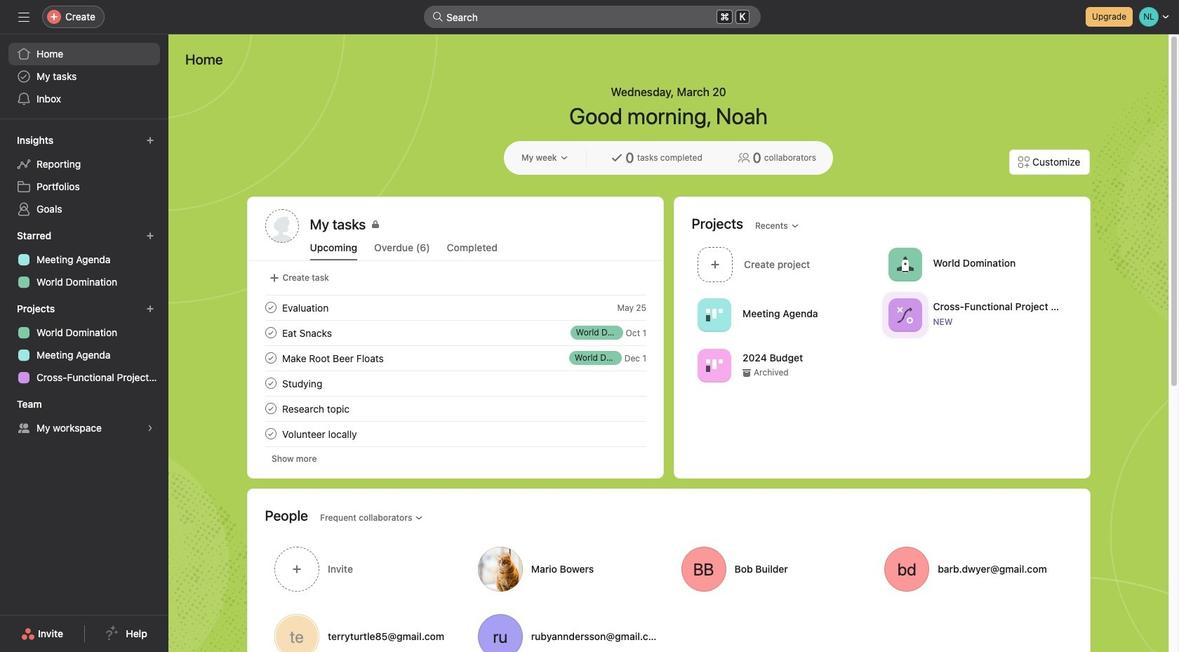 Task type: vqa. For each thing, say whether or not it's contained in the screenshot.
'for:'
no



Task type: describe. For each thing, give the bounding box(es) containing it.
add items to starred image
[[146, 232, 155, 240]]

2 mark complete checkbox from the top
[[262, 350, 279, 367]]

2 mark complete image from the top
[[262, 375, 279, 392]]

new project or portfolio image
[[146, 305, 155, 313]]

5 list item from the top
[[248, 421, 663, 447]]

teams element
[[0, 392, 169, 442]]

3 list item from the top
[[248, 346, 663, 371]]

add profile photo image
[[265, 209, 299, 243]]

Search tasks, projects, and more text field
[[424, 6, 761, 28]]

hide sidebar image
[[18, 11, 29, 22]]

4 list item from the top
[[248, 371, 663, 396]]

3 mark complete checkbox from the top
[[262, 426, 279, 442]]

2 mark complete checkbox from the top
[[262, 375, 279, 392]]

mark complete image for 2nd mark complete option from the bottom
[[262, 350, 279, 367]]

1 list item from the top
[[248, 295, 663, 320]]

projects element
[[0, 296, 169, 392]]



Task type: locate. For each thing, give the bounding box(es) containing it.
0 vertical spatial mark complete checkbox
[[262, 324, 279, 341]]

2 mark complete image from the top
[[262, 350, 279, 367]]

board image
[[706, 307, 723, 323]]

0 vertical spatial mark complete image
[[262, 299, 279, 316]]

0 vertical spatial mark complete checkbox
[[262, 299, 279, 316]]

3 mark complete image from the top
[[262, 426, 279, 442]]

mark complete image
[[262, 299, 279, 316], [262, 375, 279, 392], [262, 400, 279, 417]]

Mark complete checkbox
[[262, 299, 279, 316], [262, 375, 279, 392], [262, 426, 279, 442]]

3 mark complete image from the top
[[262, 400, 279, 417]]

mark complete image for first mark complete checkbox from the bottom of the page
[[262, 426, 279, 442]]

mark complete image
[[262, 324, 279, 341], [262, 350, 279, 367], [262, 426, 279, 442]]

1 mark complete checkbox from the top
[[262, 324, 279, 341]]

mark complete image for third mark complete option from the bottom
[[262, 324, 279, 341]]

1 mark complete image from the top
[[262, 299, 279, 316]]

None field
[[424, 6, 761, 28]]

2 list item from the top
[[248, 320, 663, 346]]

2 vertical spatial mark complete checkbox
[[262, 400, 279, 417]]

2 vertical spatial mark complete image
[[262, 400, 279, 417]]

board image
[[706, 357, 723, 374]]

3 mark complete checkbox from the top
[[262, 400, 279, 417]]

global element
[[0, 34, 169, 119]]

line_and_symbols image
[[897, 307, 914, 323]]

2 vertical spatial mark complete image
[[262, 426, 279, 442]]

2 vertical spatial mark complete checkbox
[[262, 426, 279, 442]]

new insights image
[[146, 136, 155, 145]]

Mark complete checkbox
[[262, 324, 279, 341], [262, 350, 279, 367], [262, 400, 279, 417]]

0 vertical spatial mark complete image
[[262, 324, 279, 341]]

1 vertical spatial mark complete image
[[262, 375, 279, 392]]

1 vertical spatial mark complete image
[[262, 350, 279, 367]]

see details, my workspace image
[[146, 424, 155, 433]]

1 mark complete image from the top
[[262, 324, 279, 341]]

list item
[[248, 295, 663, 320], [248, 320, 663, 346], [248, 346, 663, 371], [248, 371, 663, 396], [248, 421, 663, 447]]

insights element
[[0, 128, 169, 223]]

starred element
[[0, 223, 169, 296]]

prominent image
[[433, 11, 444, 22]]

rocket image
[[897, 256, 914, 273]]

1 mark complete checkbox from the top
[[262, 299, 279, 316]]

1 vertical spatial mark complete checkbox
[[262, 350, 279, 367]]

1 vertical spatial mark complete checkbox
[[262, 375, 279, 392]]



